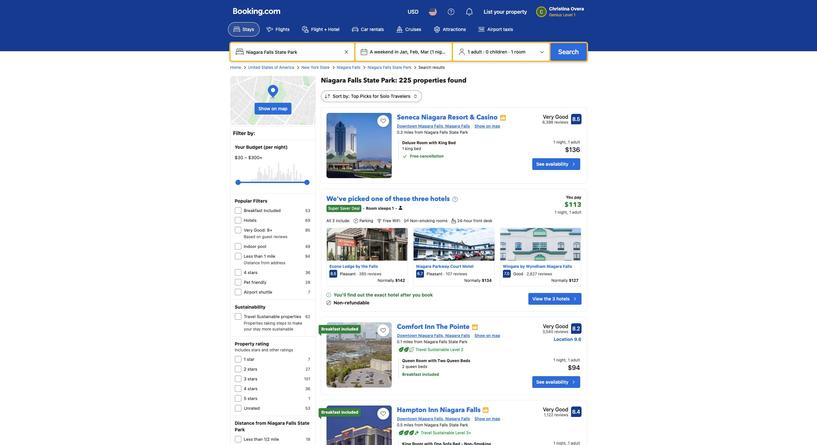 Task type: vqa. For each thing, say whether or not it's contained in the screenshot.


Task type: describe. For each thing, give the bounding box(es) containing it.
1 inside christina overa genius level 1
[[574, 12, 576, 17]]

resort
[[448, 113, 468, 122]]

rated pleasant element for lodge
[[340, 271, 356, 276]]

$113
[[565, 200, 582, 209]]

free cancellation
[[410, 154, 444, 159]]

hampton
[[397, 405, 427, 414]]

state up niagara falls state park: 225 properties found
[[392, 65, 402, 70]]

travel for hampton
[[421, 430, 432, 435]]

normally for 107 reviews
[[464, 278, 481, 283]]

hampton inn niagara falls image
[[327, 405, 392, 445]]

3 inside button
[[552, 296, 555, 301]]

pleasant for parkway
[[427, 271, 442, 276]]

solo
[[380, 93, 390, 99]]

7 for airport shuttle
[[308, 290, 310, 295]]

from inside distance from niagara falls state park
[[256, 420, 266, 426]]

rentals
[[370, 26, 384, 32]]

very up based
[[244, 227, 253, 233]]

map for hampton inn niagara falls
[[492, 416, 500, 421]]

home link
[[230, 65, 241, 70]]

flight + hotel
[[311, 26, 340, 32]]

pay
[[574, 195, 582, 200]]

show on map button
[[255, 103, 291, 115]]

after
[[400, 292, 411, 298]]

wifi
[[392, 218, 400, 223]]

jan,
[[400, 49, 409, 54]]

travel for comfort
[[416, 347, 427, 352]]

0 vertical spatial sustainable
[[257, 314, 280, 319]]

niagara inside distance from niagara falls state park
[[267, 420, 285, 426]]

3+
[[466, 430, 471, 435]]

a weekend in jan, feb, mar (1 night) button
[[367, 46, 449, 58]]

we've picked one of these three hotels button
[[327, 194, 450, 204]]

breakfast inside queen room with two queen beds 2 queen beds breakfast included
[[402, 372, 421, 377]]

1 queen from the left
[[402, 358, 415, 363]]

2,827
[[527, 271, 537, 276]]

rating
[[256, 341, 269, 346]]

see availability link for comfort inn the pointe
[[532, 376, 580, 388]]

comfort
[[397, 322, 423, 331]]

· for econo lodge by the falls
[[357, 271, 358, 276]]

all
[[327, 218, 331, 223]]

, for seneca niagara resort & casino
[[566, 140, 567, 144]]

downtown niagara falls, niagara falls for resort
[[397, 124, 470, 129]]

good · 2,827 reviews
[[513, 271, 552, 276]]

location 9.6
[[554, 336, 582, 342]]

very good element for hampton inn niagara falls
[[543, 405, 569, 413]]

flight
[[311, 26, 323, 32]]

found
[[448, 76, 467, 85]]

2 queen from the left
[[447, 358, 460, 363]]

niagara falls
[[337, 65, 361, 70]]

you pay $113 1 night , 1 adult
[[555, 195, 582, 215]]

wingate by wyndham niagara falls button
[[503, 263, 579, 270]]

pet friendly
[[244, 280, 266, 285]]

good for 8.5
[[555, 114, 569, 120]]

flight + hotel link
[[297, 22, 345, 37]]

by inside button
[[356, 264, 360, 269]]

find
[[347, 292, 356, 298]]

show inside show on map button
[[259, 106, 270, 111]]

includes
[[235, 347, 250, 352]]

america
[[279, 65, 294, 70]]

on for comfort inn the pointe
[[486, 333, 491, 338]]

falls inside distance from niagara falls state park
[[286, 420, 296, 426]]

mile for less than 1/2 mile
[[271, 437, 279, 442]]

search for search
[[558, 48, 579, 55]]

search for search results
[[419, 65, 431, 70]]

state up travel sustainable level 3+
[[449, 422, 459, 427]]

reviews right guest
[[274, 234, 288, 239]]

stars down 3 stars
[[248, 386, 258, 391]]

scored 6.5 element
[[330, 270, 337, 278]]

address
[[271, 260, 285, 265]]

stays
[[243, 26, 254, 32]]

weekend
[[374, 49, 394, 54]]

falls inside "element"
[[348, 76, 362, 85]]

based on guest reviews
[[244, 234, 288, 239]]

0 horizontal spatial of
[[274, 65, 278, 70]]

rooms
[[436, 218, 448, 223]]

mile for less than 1 mile
[[267, 254, 275, 259]]

for
[[373, 93, 379, 99]]

breakfast included for hampton inn niagara falls
[[321, 410, 358, 415]]

seneca niagara resort & casino link
[[397, 110, 498, 122]]

christina
[[549, 6, 570, 11]]

scored 7.0 element
[[503, 270, 511, 278]]

, inside you pay $113 1 night , 1 adult
[[567, 210, 568, 215]]

night for seneca niagara resort & casino
[[556, 140, 566, 144]]

niagara falls link
[[337, 65, 361, 70]]

filters
[[253, 198, 267, 204]]

map for seneca niagara resort & casino
[[492, 124, 500, 129]]

falls, for resort
[[434, 124, 444, 129]]

your inside properties taking steps to make your stay more sustainable
[[244, 327, 252, 331]]

you
[[412, 292, 421, 298]]

sort by: top picks for solo travelers
[[333, 93, 411, 99]]

miles for comfort
[[403, 339, 413, 344]]

show on map inside show on map button
[[259, 106, 288, 111]]

ratings
[[280, 347, 293, 352]]

very for 8.2
[[543, 323, 554, 329]]

a weekend in jan, feb, mar (1 night)
[[370, 49, 448, 54]]

downtown for seneca
[[397, 124, 417, 129]]

queen room with two queen beds 2 queen beds breakfast included
[[402, 358, 470, 377]]

included inside queen room with two queen beds 2 queen beds breakfast included
[[422, 372, 439, 377]]

falls inside button
[[369, 264, 378, 269]]

7 for 1 star
[[308, 357, 310, 362]]

the right "view"
[[544, 296, 551, 301]]

breakfast included for comfort inn the pointe
[[321, 327, 358, 331]]

1 vertical spatial night)
[[274, 144, 288, 150]]

flights
[[276, 26, 290, 32]]

travel sustainable level 2
[[416, 347, 463, 352]]

shuttle
[[259, 289, 272, 295]]

view the 3 hotels button
[[529, 293, 582, 305]]

2 horizontal spatial 2
[[461, 347, 463, 352]]

see availability link for seneca niagara resort & casino
[[532, 158, 580, 170]]

less for less than 1 mile
[[244, 254, 253, 259]]

pointe
[[450, 322, 470, 331]]

reviews for 6.7
[[453, 271, 467, 276]]

these
[[393, 194, 410, 203]]

comfort inn the pointe
[[397, 322, 470, 331]]

6.5
[[331, 271, 336, 276]]

0 vertical spatial travel
[[244, 314, 256, 319]]

see availability for comfort inn the pointe
[[536, 379, 569, 385]]

attractions link
[[428, 22, 472, 37]]

hotel
[[328, 26, 340, 32]]

search results updated. niagara falls state park: 225 properties found. element
[[321, 76, 587, 85]]

1 night , 1 adult $136
[[554, 140, 580, 153]]

pleasant · 107 reviews
[[427, 271, 467, 276]]

room for deluxe
[[417, 140, 428, 145]]

niagara inside button
[[416, 264, 432, 269]]

sustainable for hampton
[[433, 430, 454, 435]]

see for comfort inn the pointe
[[536, 379, 545, 385]]

feb,
[[410, 49, 419, 54]]

· left 0
[[483, 49, 485, 54]]

less than 1 mile
[[244, 254, 275, 259]]

refundable
[[345, 300, 370, 305]]

show on map for seneca niagara resort & casino
[[475, 124, 500, 129]]

niagara inside "button"
[[547, 264, 562, 269]]

park inside the niagara falls state park link
[[403, 65, 411, 70]]

niagara falls state park link
[[368, 65, 411, 70]]

show for seneca niagara resort & casino
[[475, 124, 485, 129]]

car rentals link
[[346, 22, 390, 37]]

niagara inside 'link'
[[421, 113, 446, 122]]

court
[[450, 264, 461, 269]]

deluxe room with king bed
[[402, 140, 456, 145]]

adult inside 1 night , 1 adult $136
[[571, 140, 580, 144]]

62
[[305, 314, 310, 319]]

inn for the
[[425, 322, 435, 331]]

•
[[363, 206, 365, 211]]

two
[[438, 358, 446, 363]]

show for comfort inn the pointe
[[475, 333, 485, 338]]

scored 8.5 element
[[571, 114, 582, 124]]

night for comfort inn the pointe
[[556, 358, 566, 362]]

downtown for comfort
[[397, 333, 417, 338]]

see availability for seneca niagara resort & casino
[[536, 161, 569, 167]]

0.5
[[397, 422, 403, 427]]

free wifi
[[383, 218, 400, 223]]

good for 8.4
[[555, 406, 569, 412]]

on inside button
[[272, 106, 277, 111]]

stars inside property rating includes stars and other ratings
[[251, 347, 260, 352]]

overa
[[571, 6, 584, 11]]

very for 8.5
[[543, 114, 554, 120]]

0.3
[[397, 130, 403, 135]]

on for hampton inn niagara falls
[[486, 416, 491, 421]]

booking.com image
[[233, 8, 280, 16]]

smoking
[[420, 218, 435, 223]]

85
[[305, 228, 310, 233]]

state right york
[[320, 65, 330, 70]]

225
[[399, 76, 412, 85]]

included
[[264, 208, 281, 213]]

from for comfort
[[414, 339, 423, 344]]

niagara parkway court motel
[[416, 264, 474, 269]]

state up travel sustainable level 2
[[449, 339, 458, 344]]

reviews for 6.5
[[368, 271, 382, 276]]

show on map for hampton inn niagara falls
[[475, 416, 500, 421]]

motel
[[462, 264, 474, 269]]

park inside distance from niagara falls state park
[[235, 427, 245, 432]]

of inside button
[[385, 194, 392, 203]]

three
[[412, 194, 429, 203]]

night) inside "button"
[[435, 49, 448, 54]]

you'll find out the exact hotel after you book
[[334, 292, 433, 298]]

downtown niagara falls, niagara falls for niagara
[[397, 416, 470, 421]]

2 4 stars from the top
[[244, 386, 258, 391]]

you
[[566, 195, 573, 200]]

map for comfort inn the pointe
[[492, 333, 500, 338]]

8.2
[[572, 326, 580, 331]]

reviews for 8.5
[[555, 120, 569, 125]]

room for queen
[[416, 358, 427, 363]]

0 horizontal spatial hotels
[[430, 194, 450, 203]]

indoor pool
[[244, 244, 266, 249]]



Task type: locate. For each thing, give the bounding box(es) containing it.
1 4 from the top
[[244, 270, 247, 275]]

3 right "view"
[[552, 296, 555, 301]]

1 vertical spatial 53
[[305, 406, 310, 411]]

park for seneca niagara resort & casino
[[460, 130, 468, 135]]

4 up 5
[[244, 386, 247, 391]]

view
[[533, 296, 543, 301]]

1 vertical spatial breakfast included
[[321, 410, 358, 415]]

econo
[[330, 264, 342, 269]]

1 4 stars from the top
[[244, 270, 258, 275]]

2 vertical spatial very good element
[[543, 405, 569, 413]]

falls, up 0.3 miles from niagara falls state park
[[434, 124, 444, 129]]

mile right 1/2
[[271, 437, 279, 442]]

level for falls
[[456, 430, 465, 435]]

1 see availability link from the top
[[532, 158, 580, 170]]

properties down search results
[[413, 76, 446, 85]]

comfort inn the pointe link
[[397, 320, 470, 331]]

2 horizontal spatial 3
[[552, 296, 555, 301]]

state inside "element"
[[363, 76, 380, 85]]

$30 – $300+
[[235, 155, 262, 160]]

0 vertical spatial 7
[[308, 290, 310, 295]]

downtown niagara falls, niagara falls for the
[[397, 333, 470, 338]]

0 vertical spatial hotels
[[430, 194, 450, 203]]

2 4 from the top
[[244, 386, 247, 391]]

1 vertical spatial inn
[[428, 405, 438, 414]]

state inside distance from niagara falls state park
[[298, 420, 310, 426]]

this property is part of our preferred partner program. it's committed to providing excellent service and good value. it'll pay us a higher commission if you make a booking. image
[[500, 114, 506, 121], [500, 114, 506, 121], [472, 324, 478, 330], [472, 324, 478, 330], [483, 407, 489, 414], [483, 407, 489, 414]]

0 vertical spatial 4 stars
[[244, 270, 258, 275]]

show for hampton inn niagara falls
[[475, 416, 485, 421]]

airport for airport shuttle
[[244, 289, 258, 295]]

0 vertical spatial of
[[274, 65, 278, 70]]

falls, for niagara
[[434, 416, 444, 421]]

level up 'queen room with two queen beds' link
[[450, 347, 460, 352]]

united states of america link
[[248, 65, 294, 70]]

non- down you'll
[[334, 300, 345, 305]]

1 pleasant from the left
[[340, 271, 356, 276]]

less for less than 1/2 mile
[[244, 437, 253, 442]]

airport shuttle
[[244, 289, 272, 295]]

2 vertical spatial falls,
[[434, 416, 444, 421]]

0 vertical spatial see availability link
[[532, 158, 580, 170]]

1 horizontal spatial non-
[[410, 218, 420, 223]]

distance for distance from address
[[244, 260, 260, 265]]

included
[[341, 327, 358, 331], [422, 372, 439, 377], [341, 410, 358, 415]]

2 53 from the top
[[305, 406, 310, 411]]

parking
[[360, 218, 373, 223]]

0 vertical spatial non-
[[410, 218, 420, 223]]

your account menu christina overa genius level 1 element
[[536, 3, 587, 18]]

1 horizontal spatial rated pleasant element
[[427, 271, 442, 276]]

distance from niagara falls state park
[[235, 420, 310, 432]]

by: for filter
[[247, 130, 255, 136]]

0.3 miles from niagara falls state park
[[397, 130, 468, 135]]

36 up 28
[[305, 270, 310, 275]]

mile up 'distance from address'
[[267, 254, 275, 259]]

1 vertical spatial hotels
[[557, 296, 570, 301]]

states
[[261, 65, 273, 70]]

4 stars down 3 stars
[[244, 386, 258, 391]]

rated pleasant element for parkway
[[427, 271, 442, 276]]

0 vertical spatial 36
[[305, 270, 310, 275]]

1 less from the top
[[244, 254, 253, 259]]

1 36 from the top
[[305, 270, 310, 275]]

with left "king" on the right top
[[429, 140, 437, 145]]

2 pleasant from the left
[[427, 271, 442, 276]]

2 normally from the left
[[464, 278, 481, 283]]

1 vertical spatial availability
[[546, 379, 569, 385]]

reviews for 8.2
[[555, 329, 569, 334]]

downtown
[[397, 124, 417, 129], [397, 333, 417, 338], [397, 416, 417, 421]]

3 downtown niagara falls, niagara falls from the top
[[397, 416, 470, 421]]

49
[[305, 244, 310, 249]]

pleasant for lodge
[[340, 271, 356, 276]]

1 vertical spatial falls,
[[434, 333, 444, 338]]

downtown for hampton
[[397, 416, 417, 421]]

travel sustainable properties
[[244, 314, 301, 319]]

than for 1
[[254, 254, 263, 259]]

0 vertical spatial mile
[[267, 254, 275, 259]]

night up the $136
[[556, 140, 566, 144]]

0 vertical spatial 4
[[244, 270, 247, 275]]

park for hampton inn niagara falls
[[460, 422, 468, 427]]

1 horizontal spatial pleasant
[[427, 271, 442, 276]]

very good 3,540 reviews
[[543, 323, 569, 334]]

queen up queen
[[402, 358, 415, 363]]

1 horizontal spatial by:
[[343, 93, 350, 99]]

53 down 101
[[305, 406, 310, 411]]

see availability down 1 night , 1 adult $136
[[536, 161, 569, 167]]

2 stars
[[244, 366, 257, 372]]

night) right "(per"
[[274, 144, 288, 150]]

$127
[[569, 278, 579, 283]]

0 vertical spatial miles
[[404, 130, 414, 135]]

2 rated pleasant element from the left
[[427, 271, 442, 276]]

good inside very good 3,540 reviews
[[555, 323, 569, 329]]

1 vertical spatial very good element
[[543, 322, 569, 330]]

1 by from the left
[[356, 264, 360, 269]]

more
[[262, 327, 271, 331]]

sustainable up taking
[[257, 314, 280, 319]]

adult down $113
[[572, 210, 582, 215]]

0 vertical spatial 53
[[305, 208, 310, 213]]

stars down 2 stars
[[248, 376, 257, 381]]

availability for comfort inn the pointe
[[546, 379, 569, 385]]

night down location on the bottom right of page
[[556, 358, 566, 362]]

2 inside queen room with two queen beds 2 queen beds breakfast included
[[402, 364, 405, 369]]

popular
[[235, 198, 252, 204]]

search button
[[551, 43, 587, 61]]

0 vertical spatial room
[[417, 140, 428, 145]]

2 availability from the top
[[546, 379, 569, 385]]

scored 8.2 element
[[571, 323, 582, 334]]

1 horizontal spatial properties
[[413, 76, 446, 85]]

than for 1/2
[[254, 437, 263, 442]]

normally for 385 reviews
[[378, 278, 394, 283]]

night inside 1 night , 1 adult $136
[[556, 140, 566, 144]]

beds
[[461, 358, 470, 363]]

distance from address
[[244, 260, 285, 265]]

from for hampton
[[415, 422, 423, 427]]

1 horizontal spatial airport
[[488, 26, 502, 32]]

of right states
[[274, 65, 278, 70]]

Where are you going? field
[[244, 46, 343, 58]]

very inside "very good 1,122 reviews"
[[543, 406, 554, 412]]

normally left $142
[[378, 278, 394, 283]]

0 vertical spatial less
[[244, 254, 253, 259]]

king
[[438, 140, 447, 145]]

group
[[238, 177, 307, 188]]

2 36 from the top
[[305, 386, 310, 391]]

1 rated pleasant element from the left
[[340, 271, 356, 276]]

1 vertical spatial travel
[[416, 347, 427, 352]]

room
[[514, 49, 526, 54]]

reviews for 8.4
[[555, 412, 569, 417]]

filter
[[233, 130, 246, 136]]

reviews inside the very good 6,398 reviews
[[555, 120, 569, 125]]

with inside queen room with two queen beds 2 queen beds breakfast included
[[428, 358, 437, 363]]

top
[[351, 93, 359, 99]]

car
[[361, 26, 368, 32]]

by up the pleasant · 385 reviews on the bottom left of page
[[356, 264, 360, 269]]

$142
[[395, 278, 405, 283]]

1 availability from the top
[[546, 161, 569, 167]]

sustainable down 0.5 miles from niagara falls state park
[[433, 430, 454, 435]]

with left two
[[428, 358, 437, 363]]

1 vertical spatial 7
[[308, 357, 310, 362]]

see availability link down 1 night , 1 adult $136
[[532, 158, 580, 170]]

stars right 5
[[248, 396, 257, 401]]

queen right two
[[447, 358, 460, 363]]

0 vertical spatial availability
[[546, 161, 569, 167]]

0 horizontal spatial properties
[[281, 314, 301, 319]]

airport for airport taxis
[[488, 26, 502, 32]]

0 horizontal spatial queen
[[402, 358, 415, 363]]

room right •
[[366, 206, 377, 211]]

pleasant · 385 reviews
[[340, 271, 382, 276]]

see for seneca niagara resort & casino
[[536, 161, 545, 167]]

1 vertical spatial 4
[[244, 386, 247, 391]]

miles right 0.1 at the bottom left of page
[[403, 339, 413, 344]]

normally left $127
[[552, 278, 568, 283]]

2 vertical spatial included
[[341, 410, 358, 415]]

search
[[558, 48, 579, 55], [419, 65, 431, 70]]

than up 'distance from address'
[[254, 254, 263, 259]]

53 up '69'
[[305, 208, 310, 213]]

state up 18
[[298, 420, 310, 426]]

2 vertical spatial 3
[[244, 376, 247, 381]]

from down comfort
[[414, 339, 423, 344]]

$134
[[482, 278, 492, 283]]

2 see from the top
[[536, 379, 545, 385]]

travel down 0.1 miles from niagara falls state park
[[416, 347, 427, 352]]

good for 8.2
[[555, 323, 569, 329]]

2 downtown from the top
[[397, 333, 417, 338]]

free for free cancellation
[[410, 154, 419, 159]]

night inside '1 night , 1 adult $94'
[[556, 358, 566, 362]]

0 vertical spatial downtown niagara falls, niagara falls
[[397, 124, 470, 129]]

0 horizontal spatial your
[[244, 327, 252, 331]]

0 vertical spatial level
[[563, 12, 573, 17]]

2 vertical spatial downtown niagara falls, niagara falls
[[397, 416, 470, 421]]

level for pointe
[[450, 347, 460, 352]]

airport down pet
[[244, 289, 258, 295]]

7.0
[[504, 271, 510, 276]]

very good element
[[543, 113, 569, 121], [543, 322, 569, 330], [543, 405, 569, 413]]

2 less from the top
[[244, 437, 253, 442]]

less left 1/2
[[244, 437, 253, 442]]

night down $113
[[558, 210, 567, 215]]

· left "107"
[[444, 271, 445, 276]]

, down $113
[[567, 210, 568, 215]]

from for seneca
[[415, 130, 423, 135]]

non- for refundable
[[334, 300, 345, 305]]

1 vertical spatial non-
[[334, 300, 345, 305]]

2 see availability link from the top
[[532, 376, 580, 388]]

downtown niagara falls, niagara falls up 0.5 miles from niagara falls state park
[[397, 416, 470, 421]]

breakfast included
[[244, 208, 281, 213]]

room inside queen room with two queen beds 2 queen beds breakfast included
[[416, 358, 427, 363]]

inn for niagara
[[428, 405, 438, 414]]

friendly
[[252, 280, 266, 285]]

1 vertical spatial level
[[450, 347, 460, 352]]

pleasant down lodge
[[340, 271, 356, 276]]

0 vertical spatial free
[[410, 154, 419, 159]]

park up 225
[[403, 65, 411, 70]]

property
[[506, 9, 527, 15]]

53 for unrated
[[305, 406, 310, 411]]

normally left $134
[[464, 278, 481, 283]]

room up beds
[[416, 358, 427, 363]]

from up "less than 1/2 mile" at the bottom left of page
[[256, 420, 266, 426]]

3,540
[[543, 329, 553, 334]]

good inside the very good 6,398 reviews
[[555, 114, 569, 120]]

less
[[244, 254, 253, 259], [244, 437, 253, 442]]

free left wifi
[[383, 218, 391, 223]]

0 vertical spatial than
[[254, 254, 263, 259]]

reviews down wingate by wyndham niagara falls "button"
[[538, 271, 552, 276]]

reviews inside "very good 1,122 reviews"
[[555, 412, 569, 417]]

0 vertical spatial your
[[494, 9, 505, 15]]

53 for breakfast included
[[305, 208, 310, 213]]

falls, down the
[[434, 333, 444, 338]]

very inside very good 3,540 reviews
[[543, 323, 554, 329]]

0 vertical spatial see availability
[[536, 161, 569, 167]]

0 vertical spatial by:
[[343, 93, 350, 99]]

view the 3 hotels
[[533, 296, 570, 301]]

1 downtown niagara falls, niagara falls from the top
[[397, 124, 470, 129]]

car rentals
[[361, 26, 384, 32]]

2 see availability from the top
[[536, 379, 569, 385]]

1 vertical spatial see
[[536, 379, 545, 385]]

attractions
[[443, 26, 466, 32]]

show
[[259, 106, 270, 111], [475, 124, 485, 129], [475, 333, 485, 338], [475, 416, 485, 421]]

usd
[[408, 9, 419, 15]]

niagara falls state park
[[368, 65, 411, 70]]

state up bed
[[449, 130, 459, 135]]

by: left top
[[343, 93, 350, 99]]

very good element up location on the bottom right of page
[[543, 322, 569, 330]]

normally
[[378, 278, 394, 283], [464, 278, 481, 283], [552, 278, 568, 283]]

3 falls, from the top
[[434, 416, 444, 421]]

night inside you pay $113 1 night , 1 adult
[[558, 210, 567, 215]]

3 normally from the left
[[552, 278, 568, 283]]

1 vertical spatial sustainable
[[428, 347, 449, 352]]

, up the $136
[[566, 140, 567, 144]]

scored 8.4 element
[[571, 406, 582, 417]]

1 adult · 0 children · 1 room
[[468, 49, 526, 54]]

falls, for the
[[434, 333, 444, 338]]

3 right all
[[332, 218, 335, 223]]

travel up properties
[[244, 314, 256, 319]]

niagara falls state park: 225 properties found
[[321, 76, 467, 85]]

the right out
[[366, 292, 373, 298]]

1 vertical spatial 36
[[305, 386, 310, 391]]

cancellation
[[420, 154, 444, 159]]

3 stars
[[244, 376, 257, 381]]

(per
[[264, 144, 273, 150]]

0 vertical spatial night
[[556, 140, 566, 144]]

1 vertical spatial airport
[[244, 289, 258, 295]]

econo lodge by the falls
[[330, 264, 378, 269]]

0 vertical spatial very good element
[[543, 113, 569, 121]]

miles for seneca
[[404, 130, 414, 135]]

0 vertical spatial night)
[[435, 49, 448, 54]]

1 than from the top
[[254, 254, 263, 259]]

availability for seneca niagara resort & casino
[[546, 161, 569, 167]]

unrated
[[244, 406, 260, 411]]

seneca niagara resort & casino
[[397, 113, 498, 122]]

, inside 1 night , 1 adult $136
[[566, 140, 567, 144]]

0 vertical spatial see
[[536, 161, 545, 167]]

park:
[[381, 76, 397, 85]]

2 vertical spatial downtown
[[397, 416, 417, 421]]

pleasant down parkway
[[427, 271, 442, 276]]

with for king
[[429, 140, 437, 145]]

free down 1 king bed
[[410, 154, 419, 159]]

your
[[494, 9, 505, 15], [244, 327, 252, 331]]

2 vertical spatial miles
[[404, 422, 414, 427]]

1 falls, from the top
[[434, 124, 444, 129]]

than left 1/2
[[254, 437, 263, 442]]

downtown niagara falls, niagara falls up 0.1 miles from niagara falls state park
[[397, 333, 470, 338]]

adult inside dropdown button
[[471, 49, 482, 54]]

very good element for seneca niagara resort & casino
[[543, 113, 569, 121]]

make
[[292, 321, 302, 326]]

from down less than 1 mile
[[261, 260, 270, 265]]

1 vertical spatial see availability link
[[532, 376, 580, 388]]

2 up beds at the right bottom of the page
[[461, 347, 463, 352]]

queen
[[402, 358, 415, 363], [447, 358, 460, 363]]

on for seneca niagara resort & casino
[[486, 124, 491, 129]]

$136
[[565, 146, 580, 153]]

0 horizontal spatial by
[[356, 264, 360, 269]]

7 down 28
[[308, 290, 310, 295]]

1 horizontal spatial 2
[[402, 364, 405, 369]]

your down properties
[[244, 327, 252, 331]]

new york state
[[301, 65, 330, 70]]

very good element left 8.5
[[543, 113, 569, 121]]

search inside 'button'
[[558, 48, 579, 55]]

niagara inside "element"
[[321, 76, 346, 85]]

reviews for 7.0
[[538, 271, 552, 276]]

1 horizontal spatial normally
[[464, 278, 481, 283]]

park for comfort inn the pointe
[[459, 339, 468, 344]]

sustainable for comfort
[[428, 347, 449, 352]]

1 vertical spatial distance
[[235, 420, 255, 426]]

seneca niagara resort & casino image
[[327, 113, 392, 178]]

, for comfort inn the pointe
[[566, 358, 567, 362]]

1 vertical spatial room
[[366, 206, 377, 211]]

–
[[244, 155, 247, 160]]

properties inside search results updated. niagara falls state park: 225 properties found. "element"
[[413, 76, 446, 85]]

1 vertical spatial search
[[419, 65, 431, 70]]

3 downtown from the top
[[397, 416, 417, 421]]

very left 8.5
[[543, 114, 554, 120]]

2 left queen
[[402, 364, 405, 369]]

falls, down hampton inn niagara falls
[[434, 416, 444, 421]]

, inside '1 night , 1 adult $94'
[[566, 358, 567, 362]]

on
[[272, 106, 277, 111], [486, 124, 491, 129], [256, 234, 261, 239], [486, 333, 491, 338], [486, 416, 491, 421]]

· for niagara parkway court motel
[[444, 271, 445, 276]]

picks
[[360, 93, 372, 99]]

0 horizontal spatial night)
[[274, 144, 288, 150]]

53
[[305, 208, 310, 213], [305, 406, 310, 411]]

1 vertical spatial downtown
[[397, 333, 417, 338]]

results
[[433, 65, 445, 70]]

non- for smoking
[[410, 218, 420, 223]]

1 vertical spatial your
[[244, 327, 252, 331]]

adult
[[471, 49, 482, 54], [571, 140, 580, 144], [572, 210, 582, 215], [571, 358, 580, 362]]

0 horizontal spatial by:
[[247, 130, 255, 136]]

by: for sort
[[343, 93, 350, 99]]

we've picked one of these three hotels
[[327, 194, 450, 203]]

hotel
[[388, 292, 399, 298]]

· for wingate by wyndham niagara falls
[[524, 271, 526, 276]]

the for falls
[[362, 264, 368, 269]]

0 vertical spatial search
[[558, 48, 579, 55]]

1 vertical spatial downtown niagara falls, niagara falls
[[397, 333, 470, 338]]

·
[[483, 49, 485, 54], [509, 49, 510, 54], [357, 271, 358, 276], [444, 271, 445, 276], [524, 271, 526, 276]]

1 horizontal spatial hotels
[[557, 296, 570, 301]]

1 downtown from the top
[[397, 124, 417, 129]]

0 horizontal spatial normally
[[378, 278, 394, 283]]

queen room with two queen beds link
[[402, 358, 513, 364]]

level inside christina overa genius level 1
[[563, 12, 573, 17]]

good inside "very good 1,122 reviews"
[[555, 406, 569, 412]]

2 7 from the top
[[308, 357, 310, 362]]

travel sustainable level 3+
[[421, 430, 471, 435]]

see availability down '1 night , 1 adult $94'
[[536, 379, 569, 385]]

1 vertical spatial see availability
[[536, 379, 569, 385]]

stars down rating
[[251, 347, 260, 352]]

inn left the
[[425, 322, 435, 331]]

0 vertical spatial ,
[[566, 140, 567, 144]]

park down "pointe"
[[459, 339, 468, 344]]

1 vertical spatial 3
[[552, 296, 555, 301]]

wingate by wyndham niagara falls image
[[500, 228, 581, 261]]

very up location on the bottom right of page
[[543, 323, 554, 329]]

map
[[278, 106, 288, 111], [492, 124, 500, 129], [492, 333, 500, 338], [492, 416, 500, 421]]

36 down 101
[[305, 386, 310, 391]]

all 3 include:
[[327, 218, 350, 223]]

1/2
[[264, 437, 270, 442]]

adult inside you pay $113 1 night , 1 adult
[[572, 210, 582, 215]]

miles
[[404, 130, 414, 135], [403, 339, 413, 344], [404, 422, 414, 427]]

the up 385
[[362, 264, 368, 269]]

1 normally from the left
[[378, 278, 394, 283]]

show on map for comfort inn the pointe
[[475, 333, 500, 338]]

free for free wifi
[[383, 218, 391, 223]]

1 vertical spatial than
[[254, 437, 263, 442]]

0 vertical spatial 3
[[332, 218, 335, 223]]

2 than from the top
[[254, 437, 263, 442]]

map inside button
[[278, 106, 288, 111]]

0 horizontal spatial search
[[419, 65, 431, 70]]

falls inside "button"
[[563, 264, 572, 269]]

1 see availability from the top
[[536, 161, 569, 167]]

1 horizontal spatial of
[[385, 194, 392, 203]]

very inside the very good 6,398 reviews
[[543, 114, 554, 120]]

,
[[566, 140, 567, 144], [567, 210, 568, 215], [566, 358, 567, 362]]

reviews inside very good 3,540 reviews
[[555, 329, 569, 334]]

good down the wingate
[[513, 271, 523, 276]]

your right 'list'
[[494, 9, 505, 15]]

breakfast
[[244, 208, 263, 213], [321, 327, 340, 331], [402, 372, 421, 377], [321, 410, 340, 415]]

by
[[356, 264, 360, 269], [520, 264, 525, 269]]

1 53 from the top
[[305, 208, 310, 213]]

stars up pet friendly
[[248, 270, 258, 275]]

0.1
[[397, 339, 402, 344]]

0 vertical spatial airport
[[488, 26, 502, 32]]

see availability link
[[532, 158, 580, 170], [532, 376, 580, 388]]

exact
[[374, 292, 387, 298]]

2 breakfast included from the top
[[321, 410, 358, 415]]

1 vertical spatial of
[[385, 194, 392, 203]]

very for 8.4
[[543, 406, 554, 412]]

distance for distance from niagara falls state park
[[235, 420, 255, 426]]

1 king bed
[[402, 146, 421, 151]]

comfort inn the pointe image
[[327, 322, 392, 388]]

see availability link down '1 night , 1 adult $94'
[[532, 376, 580, 388]]

1 vertical spatial night
[[558, 210, 567, 215]]

state up sort by: top picks for solo travelers
[[363, 76, 380, 85]]

distance down less than 1 mile
[[244, 260, 260, 265]]

rated pleasant element
[[340, 271, 356, 276], [427, 271, 442, 276]]

2 by from the left
[[520, 264, 525, 269]]

1 horizontal spatial by
[[520, 264, 525, 269]]

0 vertical spatial with
[[429, 140, 437, 145]]

stars down star
[[248, 366, 257, 372]]

normally for 2,827 reviews
[[552, 278, 568, 283]]

distance inside distance from niagara falls state park
[[235, 420, 255, 426]]

2 vertical spatial ,
[[566, 358, 567, 362]]

2 vertical spatial travel
[[421, 430, 432, 435]]

deluxe room with king bed link
[[402, 140, 513, 146]]

with for two
[[428, 358, 437, 363]]

by: right filter
[[247, 130, 255, 136]]

rated good element
[[513, 271, 523, 276]]

the for exact
[[366, 292, 373, 298]]

reviews right 1,122
[[555, 412, 569, 417]]

included for hampton
[[341, 410, 358, 415]]

travel
[[244, 314, 256, 319], [416, 347, 427, 352], [421, 430, 432, 435]]

park up deluxe room with king bed link
[[460, 130, 468, 135]]

budget
[[246, 144, 262, 150]]

properties
[[244, 321, 263, 326]]

properties up to
[[281, 314, 301, 319]]

· right children
[[509, 49, 510, 54]]

park up 3+
[[460, 422, 468, 427]]

niagara parkway court motel image
[[414, 228, 495, 261]]

1 horizontal spatial queen
[[447, 358, 460, 363]]

1 7 from the top
[[308, 290, 310, 295]]

0 horizontal spatial 2
[[244, 366, 246, 372]]

0 horizontal spatial pleasant
[[340, 271, 356, 276]]

miles for hampton
[[404, 422, 414, 427]]

· right rated good element
[[524, 271, 526, 276]]

reviews down the econo lodge by the falls button
[[368, 271, 382, 276]]

adult inside '1 night , 1 adult $94'
[[571, 358, 580, 362]]

downtown down comfort
[[397, 333, 417, 338]]

1 breakfast included from the top
[[321, 327, 358, 331]]

0 horizontal spatial airport
[[244, 289, 258, 295]]

1 vertical spatial included
[[422, 372, 439, 377]]

0 vertical spatial downtown
[[397, 124, 417, 129]]

1 vertical spatial free
[[383, 218, 391, 223]]

0 horizontal spatial free
[[383, 218, 391, 223]]

by inside "button"
[[520, 264, 525, 269]]

scored 6.7 element
[[416, 270, 424, 278]]

, down the location 9.6
[[566, 358, 567, 362]]

adult up the $136
[[571, 140, 580, 144]]

adult up the $94
[[571, 358, 580, 362]]

from up deluxe
[[415, 130, 423, 135]]

room
[[417, 140, 428, 145], [366, 206, 377, 211], [416, 358, 427, 363]]

room up "bed"
[[417, 140, 428, 145]]

2 falls, from the top
[[434, 333, 444, 338]]

1 see from the top
[[536, 161, 545, 167]]

park up "less than 1/2 mile" at the bottom left of page
[[235, 427, 245, 432]]

5
[[244, 396, 246, 401]]

2 vertical spatial level
[[456, 430, 465, 435]]

econo lodge by the falls image
[[327, 228, 408, 261]]

wingate
[[503, 264, 519, 269]]

8.4
[[572, 409, 580, 415]]

included for comfort
[[341, 327, 358, 331]]

7 up 27 at the left of the page
[[308, 357, 310, 362]]

1 vertical spatial ,
[[567, 210, 568, 215]]

indoor
[[244, 244, 257, 249]]

downtown down seneca
[[397, 124, 417, 129]]

2 downtown niagara falls, niagara falls from the top
[[397, 333, 470, 338]]

385
[[359, 271, 367, 276]]



